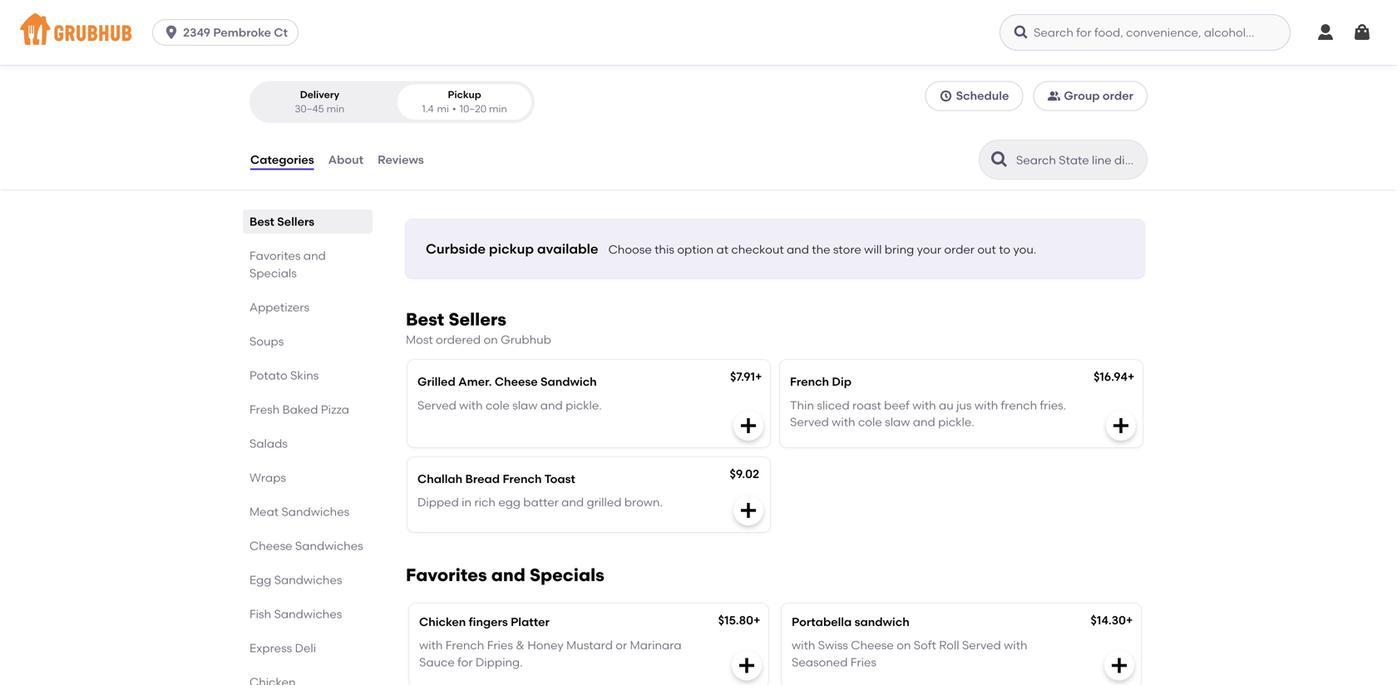 Task type: vqa. For each thing, say whether or not it's contained in the screenshot.
$16.94 +
yes



Task type: locate. For each thing, give the bounding box(es) containing it.
order right group
[[1103, 89, 1134, 103]]

best inside best sellers most ordered on grubhub
[[406, 309, 445, 330]]

0 horizontal spatial order
[[945, 243, 975, 257]]

favorites up chicken
[[406, 565, 487, 586]]

min down delivery at the left of page
[[327, 103, 345, 115]]

delivery
[[300, 88, 340, 101]]

1 horizontal spatial pickle.
[[939, 415, 975, 429]]

on right ordered at the left
[[484, 333, 498, 347]]

egg
[[250, 573, 272, 588]]

1 vertical spatial slaw
[[885, 415, 911, 429]]

0 vertical spatial specials
[[250, 266, 297, 280]]

and inside favorites and specials
[[304, 249, 326, 263]]

with swiss cheese on soft roll served with seasoned fries
[[792, 639, 1028, 670]]

cole down roast
[[859, 415, 883, 429]]

1 vertical spatial best
[[406, 309, 445, 330]]

with right roll
[[1004, 639, 1028, 653]]

1 vertical spatial pickle.
[[939, 415, 975, 429]]

0 horizontal spatial specials
[[250, 266, 297, 280]]

fries inside with french fries & honey mustard or marinara sauce for dipping.
[[487, 639, 513, 653]]

favorites
[[250, 249, 301, 263], [406, 565, 487, 586]]

0 vertical spatial cheese
[[495, 375, 538, 389]]

with up sauce
[[419, 639, 443, 653]]

out
[[978, 243, 997, 257]]

min inside pickup 1.4 mi • 10–20 min
[[489, 103, 507, 115]]

sellers inside best sellers most ordered on grubhub
[[449, 309, 507, 330]]

1 horizontal spatial order
[[1103, 89, 1134, 103]]

mi
[[437, 103, 449, 115]]

0 horizontal spatial favorites and specials
[[250, 249, 326, 280]]

salads
[[250, 437, 288, 451]]

order
[[1103, 89, 1134, 103], [945, 243, 975, 257]]

1 horizontal spatial min
[[489, 103, 507, 115]]

for
[[458, 656, 473, 670]]

+ for $16.94
[[1128, 370, 1135, 384]]

on left soft
[[897, 639, 912, 653]]

potato skins
[[250, 369, 319, 383]]

fries down portabella sandwich on the bottom right of the page
[[851, 656, 877, 670]]

slaw inside thin sliced roast beef with au jus with french fries. served with cole slaw and pickle.
[[885, 415, 911, 429]]

served right roll
[[963, 639, 1002, 653]]

and
[[787, 243, 810, 257], [304, 249, 326, 263], [541, 398, 563, 413], [913, 415, 936, 429], [562, 496, 584, 510], [492, 565, 526, 586]]

with inside with french fries & honey mustard or marinara sauce for dipping.
[[419, 639, 443, 653]]

cheese down meat at the bottom of page
[[250, 539, 293, 553]]

0 vertical spatial slaw
[[513, 398, 538, 413]]

min
[[327, 103, 345, 115], [489, 103, 507, 115]]

2 vertical spatial svg image
[[739, 501, 759, 521]]

sandwiches down meat sandwiches
[[295, 539, 363, 553]]

meat sandwiches
[[250, 505, 350, 519]]

slaw down beef in the bottom of the page
[[885, 415, 911, 429]]

brown.
[[625, 496, 663, 510]]

min inside "delivery 30–45 min"
[[327, 103, 345, 115]]

0 vertical spatial served
[[418, 398, 457, 413]]

served inside with swiss cheese on soft roll served with seasoned fries
[[963, 639, 1002, 653]]

1 vertical spatial favorites and specials
[[406, 565, 605, 586]]

0 vertical spatial cole
[[486, 398, 510, 413]]

sellers down "categories" button
[[277, 215, 315, 229]]

served
[[418, 398, 457, 413], [791, 415, 829, 429], [963, 639, 1002, 653]]

star icon image
[[250, 23, 266, 40], [266, 23, 283, 40], [283, 23, 300, 40]]

2349 pembroke ct
[[183, 25, 288, 40]]

1 horizontal spatial favorites and specials
[[406, 565, 605, 586]]

pickle. down jus
[[939, 415, 975, 429]]

svg image
[[1316, 22, 1336, 42], [1353, 22, 1373, 42], [163, 24, 180, 41], [940, 89, 953, 103], [739, 416, 759, 436], [737, 656, 757, 676], [1110, 656, 1130, 676]]

0 horizontal spatial favorites
[[250, 249, 301, 263]]

pickle.
[[566, 398, 602, 413], [939, 415, 975, 429]]

sandwiches up cheese sandwiches
[[282, 505, 350, 519]]

best
[[250, 215, 275, 229], [406, 309, 445, 330]]

sandwiches for cheese sandwiches
[[295, 539, 363, 553]]

0 horizontal spatial svg image
[[739, 501, 759, 521]]

svg image down the $9.02
[[739, 501, 759, 521]]

1 horizontal spatial cole
[[859, 415, 883, 429]]

1 horizontal spatial on
[[897, 639, 912, 653]]

svg image inside schedule button
[[940, 89, 953, 103]]

french up egg
[[503, 472, 542, 486]]

dip
[[832, 375, 852, 389]]

sandwiches for meat sandwiches
[[282, 505, 350, 519]]

1 horizontal spatial best
[[406, 309, 445, 330]]

$15.80
[[719, 614, 754, 628]]

fresh
[[250, 403, 280, 417]]

1 vertical spatial cole
[[859, 415, 883, 429]]

2 vertical spatial french
[[446, 639, 485, 653]]

in
[[462, 496, 472, 510]]

0 horizontal spatial slaw
[[513, 398, 538, 413]]

with
[[459, 398, 483, 413], [913, 398, 937, 413], [975, 398, 999, 413], [832, 415, 856, 429], [419, 639, 443, 653], [792, 639, 816, 653], [1004, 639, 1028, 653]]

option group
[[250, 81, 535, 123]]

1 horizontal spatial svg image
[[1014, 24, 1030, 41]]

0 horizontal spatial pickle.
[[566, 398, 602, 413]]

french
[[791, 375, 830, 389], [503, 472, 542, 486], [446, 639, 485, 653]]

0 horizontal spatial min
[[327, 103, 345, 115]]

0 vertical spatial sellers
[[277, 215, 315, 229]]

at
[[717, 243, 729, 257]]

main navigation navigation
[[0, 0, 1398, 65]]

sliced
[[817, 398, 850, 413]]

0 vertical spatial best
[[250, 215, 275, 229]]

served inside thin sliced roast beef with au jus with french fries. served with cole slaw and pickle.
[[791, 415, 829, 429]]

cheese for grilled
[[495, 375, 538, 389]]

1 vertical spatial cheese
[[250, 539, 293, 553]]

cheese down the sandwich
[[851, 639, 894, 653]]

slaw down the grilled amer. cheese sandwich
[[513, 398, 538, 413]]

1 vertical spatial fries
[[851, 656, 877, 670]]

best for best sellers most ordered on grubhub
[[406, 309, 445, 330]]

baked
[[283, 403, 318, 417]]

Search State line diner search field
[[1015, 152, 1142, 168]]

sandwiches down cheese sandwiches
[[274, 573, 342, 588]]

grilled
[[418, 375, 456, 389]]

cheese up the served with cole slaw and pickle.
[[495, 375, 538, 389]]

1 horizontal spatial slaw
[[885, 415, 911, 429]]

toast
[[545, 472, 576, 486]]

0 vertical spatial french
[[791, 375, 830, 389]]

min right 10–20 at top left
[[489, 103, 507, 115]]

svg image
[[1014, 24, 1030, 41], [1112, 416, 1132, 436], [739, 501, 759, 521]]

0 vertical spatial pickle.
[[566, 398, 602, 413]]

fries.
[[1041, 398, 1067, 413]]

0 horizontal spatial best
[[250, 215, 275, 229]]

sellers up ordered at the left
[[449, 309, 507, 330]]

served down thin
[[791, 415, 829, 429]]

$14.30
[[1091, 614, 1127, 628]]

svg image up schedule button
[[1014, 24, 1030, 41]]

0 vertical spatial fries
[[487, 639, 513, 653]]

favorites down best sellers
[[250, 249, 301, 263]]

french up thin
[[791, 375, 830, 389]]

marinara
[[630, 639, 682, 653]]

option
[[678, 243, 714, 257]]

2 horizontal spatial served
[[963, 639, 1002, 653]]

pickle. inside thin sliced roast beef with au jus with french fries. served with cole slaw and pickle.
[[939, 415, 975, 429]]

1 horizontal spatial served
[[791, 415, 829, 429]]

1 horizontal spatial favorites
[[406, 565, 487, 586]]

1.4
[[422, 103, 434, 115]]

grilled
[[587, 496, 622, 510]]

about button
[[328, 130, 365, 190]]

portabella
[[792, 615, 852, 629]]

with left au at the bottom right of the page
[[913, 398, 937, 413]]

svg image down $16.94 +
[[1112, 416, 1132, 436]]

french dip
[[791, 375, 852, 389]]

favorites and specials down best sellers
[[250, 249, 326, 280]]

2 horizontal spatial cheese
[[851, 639, 894, 653]]

served down "grilled" on the left of the page
[[418, 398, 457, 413]]

$7.91
[[731, 370, 756, 384]]

1 horizontal spatial fries
[[851, 656, 877, 670]]

store
[[834, 243, 862, 257]]

favorites and specials up fingers on the left of page
[[406, 565, 605, 586]]

cheese inside with swiss cheese on soft roll served with seasoned fries
[[851, 639, 894, 653]]

0 vertical spatial svg image
[[1014, 24, 1030, 41]]

rich
[[475, 496, 496, 510]]

2 horizontal spatial french
[[791, 375, 830, 389]]

0 vertical spatial on
[[484, 333, 498, 347]]

2 horizontal spatial svg image
[[1112, 416, 1132, 436]]

with down amer.
[[459, 398, 483, 413]]

french up for
[[446, 639, 485, 653]]

order inside group order 'button'
[[1103, 89, 1134, 103]]

order left out
[[945, 243, 975, 257]]

bread
[[466, 472, 500, 486]]

1 vertical spatial sellers
[[449, 309, 507, 330]]

0 vertical spatial favorites
[[250, 249, 301, 263]]

1 vertical spatial favorites
[[406, 565, 487, 586]]

swiss
[[819, 639, 849, 653]]

2 min from the left
[[489, 103, 507, 115]]

pickup
[[489, 241, 534, 257]]

fish sandwiches
[[250, 608, 342, 622]]

favorites and specials
[[250, 249, 326, 280], [406, 565, 605, 586]]

cole
[[486, 398, 510, 413], [859, 415, 883, 429]]

0 horizontal spatial french
[[446, 639, 485, 653]]

cole down the grilled amer. cheese sandwich
[[486, 398, 510, 413]]

1 min from the left
[[327, 103, 345, 115]]

1 vertical spatial specials
[[530, 565, 605, 586]]

people icon image
[[1048, 89, 1061, 103]]

0 vertical spatial favorites and specials
[[250, 249, 326, 280]]

and inside thin sliced roast beef with au jus with french fries. served with cole slaw and pickle.
[[913, 415, 936, 429]]

sellers
[[277, 215, 315, 229], [449, 309, 507, 330]]

option group containing delivery 30–45 min
[[250, 81, 535, 123]]

pickle. down sandwich
[[566, 398, 602, 413]]

1 horizontal spatial specials
[[530, 565, 605, 586]]

sandwiches up 'deli'
[[274, 608, 342, 622]]

0 horizontal spatial sellers
[[277, 215, 315, 229]]

1 vertical spatial french
[[503, 472, 542, 486]]

best up most
[[406, 309, 445, 330]]

checkout
[[732, 243, 784, 257]]

fries up dipping.
[[487, 639, 513, 653]]

reviews button
[[377, 130, 425, 190]]

1 vertical spatial svg image
[[1112, 416, 1132, 436]]

1 horizontal spatial cheese
[[495, 375, 538, 389]]

1 vertical spatial on
[[897, 639, 912, 653]]

2 vertical spatial served
[[963, 639, 1002, 653]]

specials up appetizers
[[250, 266, 297, 280]]

thin
[[791, 398, 815, 413]]

ordered
[[436, 333, 481, 347]]

0 horizontal spatial on
[[484, 333, 498, 347]]

cheese for with
[[851, 639, 894, 653]]

best down "categories" button
[[250, 215, 275, 229]]

1 horizontal spatial sellers
[[449, 309, 507, 330]]

express deli
[[250, 642, 316, 656]]

0 vertical spatial order
[[1103, 89, 1134, 103]]

2 vertical spatial cheese
[[851, 639, 894, 653]]

specials up the platter
[[530, 565, 605, 586]]

1 vertical spatial order
[[945, 243, 975, 257]]

1 vertical spatial served
[[791, 415, 829, 429]]

0 horizontal spatial fries
[[487, 639, 513, 653]]

categories
[[250, 153, 314, 167]]

challah
[[418, 472, 463, 486]]



Task type: describe. For each thing, give the bounding box(es) containing it.
beef
[[885, 398, 910, 413]]

grubhub
[[501, 333, 552, 347]]

$7.91 +
[[731, 370, 763, 384]]

specials inside favorites and specials
[[250, 266, 297, 280]]

bring
[[885, 243, 915, 257]]

sandwiches for egg sandwiches
[[274, 573, 342, 588]]

0 horizontal spatial cole
[[486, 398, 510, 413]]

served with cole slaw and pickle.
[[418, 398, 602, 413]]

pizza
[[321, 403, 350, 417]]

chicken
[[419, 615, 466, 629]]

dipped in rich egg batter and grilled brown.
[[418, 496, 663, 510]]

30–45
[[295, 103, 324, 115]]

fries inside with swiss cheese on soft roll served with seasoned fries
[[851, 656, 877, 670]]

skins
[[290, 369, 319, 383]]

0 horizontal spatial cheese
[[250, 539, 293, 553]]

$15.80 +
[[719, 614, 761, 628]]

with french fries & honey mustard or marinara sauce for dipping.
[[419, 639, 682, 670]]

on inside best sellers most ordered on grubhub
[[484, 333, 498, 347]]

french inside with french fries & honey mustard or marinara sauce for dipping.
[[446, 639, 485, 653]]

fingers
[[469, 615, 508, 629]]

2349 pembroke ct button
[[152, 19, 305, 46]]

the
[[812, 243, 831, 257]]

mustard
[[567, 639, 613, 653]]

platter
[[511, 615, 550, 629]]

with right jus
[[975, 398, 999, 413]]

&
[[516, 639, 525, 653]]

schedule button
[[926, 81, 1024, 111]]

to
[[1000, 243, 1011, 257]]

express
[[250, 642, 292, 656]]

$14.30 +
[[1091, 614, 1134, 628]]

cheese sandwiches
[[250, 539, 363, 553]]

delivery 30–45 min
[[295, 88, 345, 115]]

sauce
[[419, 656, 455, 670]]

best for best sellers
[[250, 215, 275, 229]]

choose
[[609, 243, 652, 257]]

pickup 1.4 mi • 10–20 min
[[422, 88, 507, 115]]

portabella sandwich
[[792, 615, 910, 629]]

curbside
[[426, 241, 486, 257]]

available
[[537, 241, 599, 257]]

3 star icon image from the left
[[283, 23, 300, 40]]

on inside with swiss cheese on soft roll served with seasoned fries
[[897, 639, 912, 653]]

1 horizontal spatial french
[[503, 472, 542, 486]]

0 horizontal spatial served
[[418, 398, 457, 413]]

pembroke
[[213, 25, 271, 40]]

1 star icon image from the left
[[250, 23, 266, 40]]

•
[[453, 103, 457, 115]]

thin sliced roast beef with au jus with french fries. served with cole slaw and pickle.
[[791, 398, 1067, 429]]

egg sandwiches
[[250, 573, 342, 588]]

curbside pickup available
[[426, 241, 599, 257]]

pickup
[[448, 88, 482, 101]]

amer.
[[459, 375, 492, 389]]

sandwiches for fish sandwiches
[[274, 608, 342, 622]]

+ for $14.30
[[1127, 614, 1134, 628]]

seasoned
[[792, 656, 848, 670]]

choose this option at checkout and the store will bring your order out to you.
[[609, 243, 1037, 257]]

dipped
[[418, 496, 459, 510]]

ct
[[274, 25, 288, 40]]

soft
[[914, 639, 937, 653]]

you.
[[1014, 243, 1037, 257]]

svg image inside main navigation navigation
[[1014, 24, 1030, 41]]

chicken fingers platter
[[419, 615, 550, 629]]

group order
[[1065, 89, 1134, 103]]

egg
[[499, 496, 521, 510]]

meat
[[250, 505, 279, 519]]

most
[[406, 333, 433, 347]]

challah bread french toast
[[418, 472, 576, 486]]

$16.94
[[1094, 370, 1128, 384]]

sandwich
[[541, 375, 597, 389]]

grilled amer. cheese sandwich
[[418, 375, 597, 389]]

with down sliced
[[832, 415, 856, 429]]

$16.94 +
[[1094, 370, 1135, 384]]

sellers for best sellers
[[277, 215, 315, 229]]

sandwich
[[855, 615, 910, 629]]

sellers for best sellers most ordered on grubhub
[[449, 309, 507, 330]]

cole inside thin sliced roast beef with au jus with french fries. served with cole slaw and pickle.
[[859, 415, 883, 429]]

best sellers most ordered on grubhub
[[406, 309, 552, 347]]

with up seasoned
[[792, 639, 816, 653]]

fresh baked pizza
[[250, 403, 350, 417]]

batter
[[524, 496, 559, 510]]

search icon image
[[990, 150, 1010, 170]]

soups
[[250, 335, 284, 349]]

roll
[[940, 639, 960, 653]]

will
[[865, 243, 882, 257]]

your
[[917, 243, 942, 257]]

$9.02
[[730, 467, 760, 481]]

svg image for $9.02
[[739, 501, 759, 521]]

jus
[[957, 398, 972, 413]]

appetizers
[[250, 300, 310, 315]]

honey
[[528, 639, 564, 653]]

+ for $15.80
[[754, 614, 761, 628]]

categories button
[[250, 130, 315, 190]]

2349
[[183, 25, 210, 40]]

wraps
[[250, 471, 286, 485]]

reviews
[[378, 153, 424, 167]]

this
[[655, 243, 675, 257]]

svg image for $16.94
[[1112, 416, 1132, 436]]

2 star icon image from the left
[[266, 23, 283, 40]]

au
[[939, 398, 954, 413]]

svg image inside 2349 pembroke ct button
[[163, 24, 180, 41]]

fish
[[250, 608, 271, 622]]

deli
[[295, 642, 316, 656]]

potato
[[250, 369, 288, 383]]

dipping.
[[476, 656, 523, 670]]

french
[[1002, 398, 1038, 413]]

Search for food, convenience, alcohol... search field
[[1000, 14, 1291, 51]]

+ for $7.91
[[756, 370, 763, 384]]



